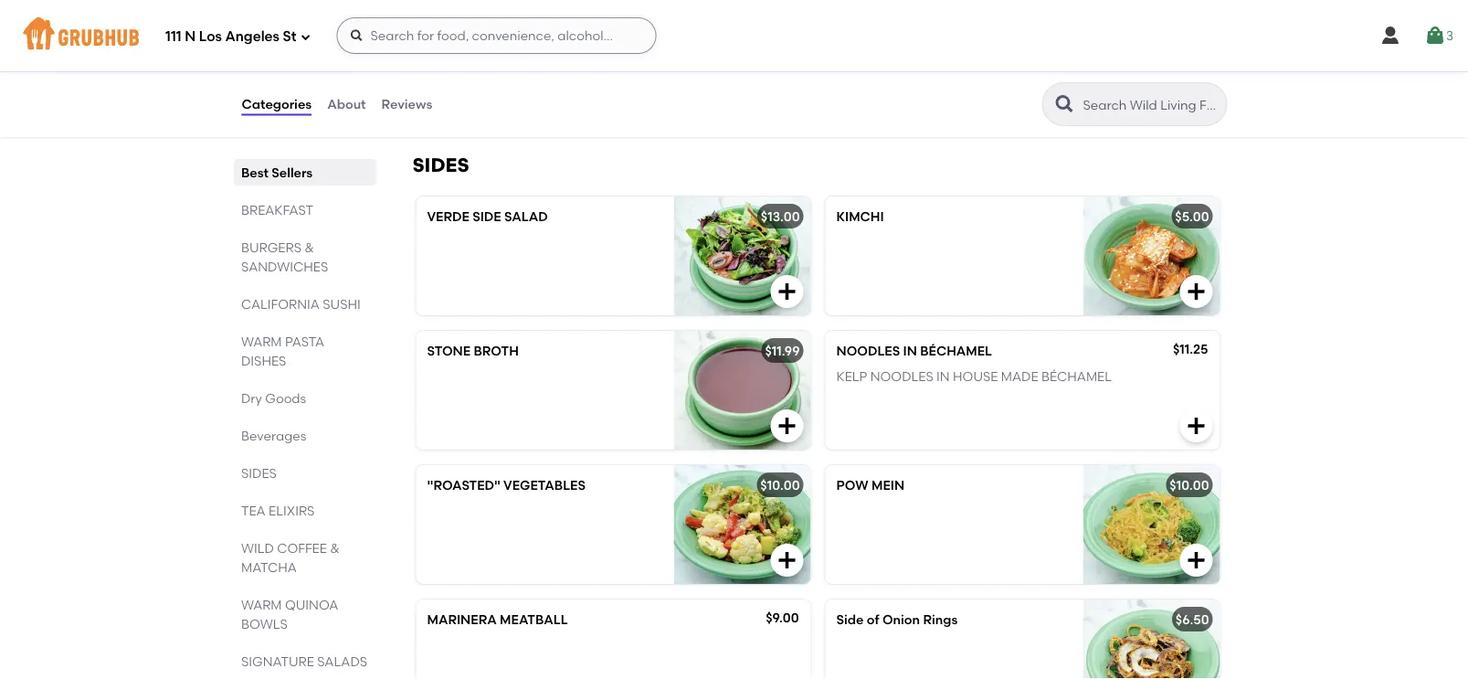 Task type: locate. For each thing, give the bounding box(es) containing it.
1 vertical spatial warm
[[241, 597, 282, 612]]

0 vertical spatial &
[[304, 239, 314, 255]]

Search Wild Living Foods search field
[[1082, 96, 1222, 113]]

0 vertical spatial in
[[904, 343, 918, 359]]

rainwater
[[579, 46, 656, 61]]

warm inside warm quinoa bowls
[[241, 597, 282, 612]]

kimchi image
[[1083, 197, 1221, 316]]

marinera
[[427, 612, 497, 628]]

0 horizontal spatial in
[[904, 343, 918, 359]]

of
[[867, 612, 880, 628]]

kimchi
[[837, 209, 884, 225]]

pow
[[837, 478, 869, 493]]

& up sandwiches
[[304, 239, 314, 255]]

béchamel right made
[[1042, 369, 1112, 385]]

warm
[[241, 334, 282, 349], [241, 597, 282, 612]]

in up 'kelp noodles in house made béchamel'
[[904, 343, 918, 359]]

& right coffee
[[330, 540, 339, 556]]

1 vertical spatial &
[[330, 540, 339, 556]]

stone broth image
[[674, 331, 811, 450]]

kelp
[[837, 369, 868, 385]]

1 warm from the top
[[241, 334, 282, 349]]

best sellers
[[241, 165, 312, 180]]

svg image
[[1425, 25, 1447, 47], [350, 28, 364, 43], [1186, 81, 1208, 103], [1186, 281, 1208, 303], [776, 415, 798, 437], [776, 550, 798, 572], [1186, 550, 1208, 572]]

"roasted" vegetables image
[[674, 466, 811, 584]]

los
[[199, 28, 222, 45]]

1 horizontal spatial &
[[330, 540, 339, 556]]

1 vertical spatial sides
[[241, 465, 276, 481]]

1 horizontal spatial in
[[937, 369, 950, 385]]

richard's sparkling rainwater
[[427, 46, 656, 61]]

goods
[[265, 390, 306, 406]]

$9.00
[[766, 610, 799, 626]]

warm up bowls
[[241, 597, 282, 612]]

verde side salad image
[[674, 197, 811, 316]]

2 warm from the top
[[241, 597, 282, 612]]

1 vertical spatial béchamel
[[1042, 369, 1112, 385]]

burgers & sandwiches
[[241, 239, 328, 274]]

vegetables
[[504, 478, 586, 493]]

$11.99
[[765, 343, 800, 359]]

0 horizontal spatial sides
[[241, 465, 276, 481]]

side
[[837, 612, 864, 628]]

"roasted"
[[427, 478, 501, 493]]

1 $10.00 from the left
[[761, 478, 800, 493]]

warm quinoa bowls
[[241, 597, 338, 632]]

111
[[165, 28, 182, 45]]

california
[[241, 296, 319, 312]]

side of onion rings image
[[1083, 600, 1221, 679]]

signature
[[241, 653, 314, 669]]

st
[[283, 28, 297, 45]]

noodles in béchamel
[[837, 343, 993, 359]]

0 vertical spatial warm
[[241, 334, 282, 349]]

verde
[[427, 209, 470, 225]]

wild
[[241, 540, 274, 556]]

pow mein image
[[1083, 466, 1221, 584]]

sides up the verde
[[413, 154, 469, 177]]

sandwiches
[[241, 259, 328, 274]]

warm inside warm pasta dishes
[[241, 334, 282, 349]]

burgers
[[241, 239, 301, 255]]

in
[[904, 343, 918, 359], [937, 369, 950, 385]]

2 $10.00 from the left
[[1170, 478, 1210, 493]]

béchamel up 'kelp noodles in house made béchamel'
[[921, 343, 993, 359]]

0 vertical spatial sides
[[413, 154, 469, 177]]

angeles
[[225, 28, 280, 45]]

sushi
[[322, 296, 360, 312]]

salad
[[505, 209, 548, 225]]

svg image
[[1380, 25, 1402, 47], [300, 32, 311, 42], [776, 281, 798, 303], [1186, 415, 1208, 437]]

$13.00
[[761, 209, 800, 225]]

sellers
[[271, 165, 312, 180]]

categories
[[242, 96, 312, 112]]

sides tab
[[241, 463, 369, 483]]

svg image up $11.99
[[776, 281, 798, 303]]

side
[[473, 209, 501, 225]]

svg image right st
[[300, 32, 311, 42]]

3
[[1447, 28, 1454, 43]]

beverages tab
[[241, 426, 369, 445]]

$6.50
[[1176, 612, 1210, 628]]

warm up dishes
[[241, 334, 282, 349]]

richard's sparkling rainwater button
[[416, 33, 811, 115]]

0 horizontal spatial $10.00
[[761, 478, 800, 493]]

richard's
[[427, 46, 499, 61]]

main navigation navigation
[[0, 0, 1469, 71]]

reviews button
[[381, 71, 433, 137]]

dry
[[241, 390, 262, 406]]

reviews
[[382, 96, 433, 112]]

0 horizontal spatial béchamel
[[921, 343, 993, 359]]

svg image inside 3 button
[[1425, 25, 1447, 47]]

in left house on the bottom right of page
[[937, 369, 950, 385]]

$11.25
[[1174, 342, 1209, 357]]

svg image left 3 button
[[1380, 25, 1402, 47]]

noodles
[[837, 343, 900, 359], [871, 369, 934, 385]]

$10.00 for "roasted" vegetables
[[761, 478, 800, 493]]

pow mein
[[837, 478, 905, 493]]

sides up tea
[[241, 465, 276, 481]]

&
[[304, 239, 314, 255], [330, 540, 339, 556]]

béchamel
[[921, 343, 993, 359], [1042, 369, 1112, 385]]

noodles up kelp
[[837, 343, 900, 359]]

marinera meatball
[[427, 612, 568, 628]]

rings
[[924, 612, 958, 628]]

1 horizontal spatial $10.00
[[1170, 478, 1210, 493]]

$10.00
[[761, 478, 800, 493], [1170, 478, 1210, 493]]

noodles down the noodles in béchamel
[[871, 369, 934, 385]]

0 horizontal spatial &
[[304, 239, 314, 255]]

sides
[[413, 154, 469, 177], [241, 465, 276, 481]]

0 vertical spatial béchamel
[[921, 343, 993, 359]]

burgers & sandwiches tab
[[241, 238, 369, 276]]

coffee
[[277, 540, 327, 556]]



Task type: vqa. For each thing, say whether or not it's contained in the screenshot.
ELIXIRS
yes



Task type: describe. For each thing, give the bounding box(es) containing it.
bowls
[[241, 616, 287, 632]]

quinoa
[[285, 597, 338, 612]]

mein
[[872, 478, 905, 493]]

search icon image
[[1054, 93, 1076, 115]]

1 vertical spatial noodles
[[871, 369, 934, 385]]

1 horizontal spatial sides
[[413, 154, 469, 177]]

stone
[[427, 343, 471, 359]]

best
[[241, 165, 268, 180]]

111 n los angeles st
[[165, 28, 297, 45]]

wild coffee & matcha tab
[[241, 538, 369, 577]]

warm for warm pasta dishes
[[241, 334, 282, 349]]

onion
[[883, 612, 920, 628]]

matcha
[[241, 559, 297, 575]]

california sushi
[[241, 296, 360, 312]]

& inside burgers & sandwiches
[[304, 239, 314, 255]]

salads
[[317, 653, 367, 669]]

warm for warm quinoa bowls
[[241, 597, 282, 612]]

made
[[1002, 369, 1039, 385]]

signature salads
[[241, 653, 367, 669]]

breakfast tab
[[241, 200, 369, 219]]

dry goods tab
[[241, 388, 369, 408]]

tea elixirs tab
[[241, 501, 369, 520]]

wild coffee & matcha
[[241, 540, 339, 575]]

best sellers tab
[[241, 163, 369, 182]]

elixirs
[[268, 503, 314, 518]]

warm pasta dishes tab
[[241, 332, 369, 370]]

beverages
[[241, 428, 306, 443]]

1 vertical spatial in
[[937, 369, 950, 385]]

dishes
[[241, 353, 286, 368]]

broth
[[474, 343, 519, 359]]

1 horizontal spatial béchamel
[[1042, 369, 1112, 385]]

side of onion rings
[[837, 612, 958, 628]]

svg image down $11.25
[[1186, 415, 1208, 437]]

about button
[[326, 71, 367, 137]]

$5.00
[[1176, 209, 1210, 225]]

& inside wild coffee & matcha
[[330, 540, 339, 556]]

sparkling
[[502, 46, 576, 61]]

warm quinoa bowls tab
[[241, 595, 369, 633]]

about
[[327, 96, 366, 112]]

$10.00 for pow mein
[[1170, 478, 1210, 493]]

kelp noodles in house made béchamel
[[837, 369, 1112, 385]]

dry goods
[[241, 390, 306, 406]]

pasta
[[285, 334, 324, 349]]

tea elixirs
[[241, 503, 314, 518]]

verde side salad
[[427, 209, 548, 225]]

house
[[953, 369, 998, 385]]

3 button
[[1425, 19, 1454, 52]]

stone broth
[[427, 343, 519, 359]]

"roasted" vegetables
[[427, 478, 586, 493]]

meatball
[[500, 612, 568, 628]]

sides inside tab
[[241, 465, 276, 481]]

tea
[[241, 503, 265, 518]]

signature salads tab
[[241, 652, 369, 671]]

Search for food, convenience, alcohol... search field
[[337, 17, 657, 54]]

n
[[185, 28, 196, 45]]

california sushi tab
[[241, 294, 369, 313]]

warm pasta dishes
[[241, 334, 324, 368]]

0 vertical spatial noodles
[[837, 343, 900, 359]]

categories button
[[241, 71, 313, 137]]

breakfast
[[241, 202, 313, 218]]



